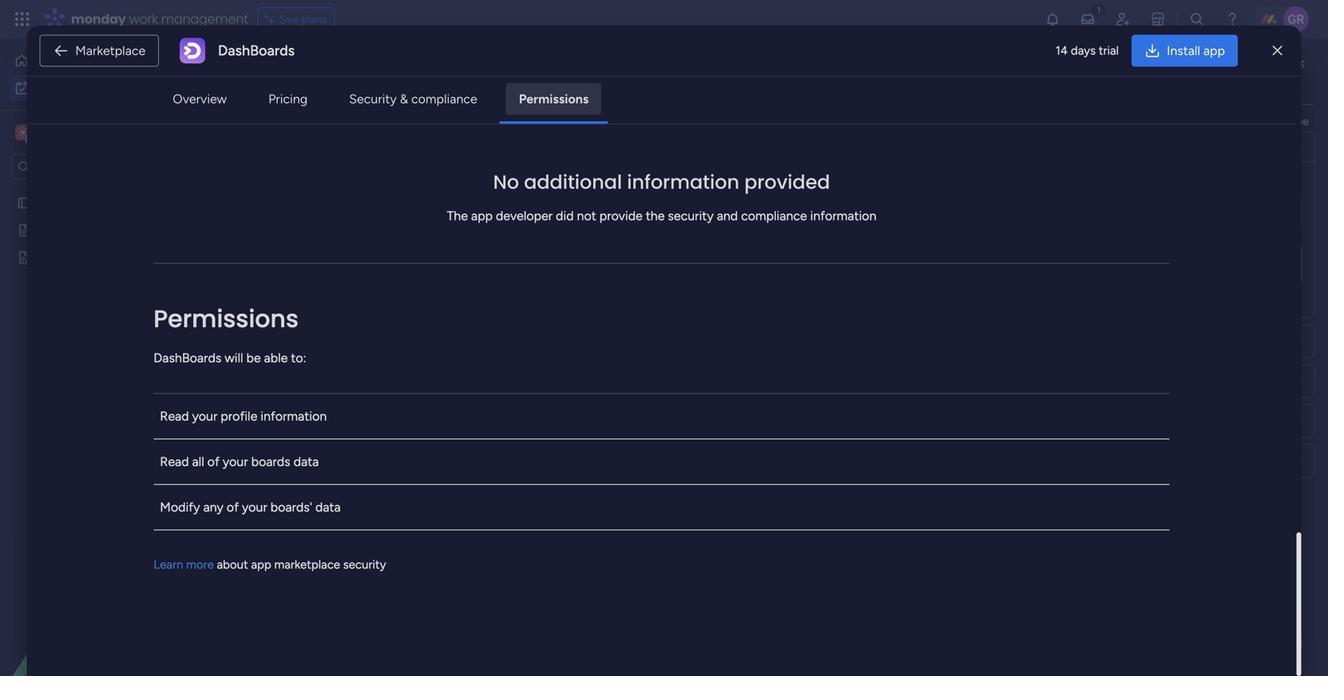 Task type: locate. For each thing, give the bounding box(es) containing it.
search everything image
[[1190, 11, 1206, 27]]

security down no additional information provided
[[668, 208, 714, 224]]

1 vertical spatial security
[[343, 558, 386, 572]]

columns
[[1126, 115, 1168, 128]]

app
[[1204, 43, 1225, 58], [471, 208, 493, 224], [251, 558, 271, 572]]

read left all at bottom left
[[160, 454, 189, 470]]

install app
[[1167, 43, 1225, 58]]

2 vertical spatial app
[[251, 558, 271, 572]]

data for read all of your boards data
[[294, 454, 319, 470]]

information up the app developer did not provide the security and compliance information
[[627, 169, 740, 196]]

permissions up customize button
[[519, 91, 589, 107]]

+
[[261, 345, 268, 358], [261, 517, 268, 531]]

of right all at bottom left
[[207, 454, 220, 470]]

1 vertical spatial new item
[[260, 489, 309, 503]]

1 vertical spatial of
[[227, 500, 239, 515]]

additional
[[524, 169, 622, 196]]

dashboards for dashboards will be able to:
[[154, 351, 222, 366]]

0 vertical spatial dashboards
[[218, 42, 295, 59]]

add down boards'
[[271, 517, 292, 531]]

0 vertical spatial permissions
[[519, 91, 589, 107]]

+ add item down boards'
[[261, 517, 317, 531]]

data for modify any of your boards' data
[[315, 500, 341, 515]]

information up board
[[811, 208, 877, 224]]

week
[[302, 398, 339, 419], [305, 456, 342, 476]]

compliance right &
[[411, 91, 478, 107]]

app inside install app 'button'
[[1204, 43, 1225, 58]]

0 vertical spatial + add item
[[261, 345, 317, 358]]

new down next
[[260, 489, 283, 503]]

1 new from the top
[[260, 316, 283, 330]]

new item
[[260, 316, 309, 330], [260, 489, 309, 503]]

1 vertical spatial compliance
[[741, 208, 807, 224]]

greg robinson
[[1079, 258, 1160, 272]]

data right boards'
[[315, 500, 341, 515]]

2 read from the top
[[160, 454, 189, 470]]

None text field
[[1035, 198, 1302, 226]]

read left profile
[[160, 409, 189, 424]]

compliance inside button
[[411, 91, 478, 107]]

1 horizontal spatial app
[[471, 208, 493, 224]]

this
[[269, 398, 298, 419]]

1 + add item from the top
[[261, 345, 317, 358]]

greg robinson link
[[1079, 258, 1160, 272]]

any
[[203, 500, 224, 515]]

security & compliance
[[349, 91, 478, 107]]

permissions button
[[506, 83, 602, 115]]

trial
[[1099, 43, 1119, 58]]

information up next
[[261, 409, 327, 424]]

your for any
[[242, 500, 267, 515]]

1 vertical spatial item
[[286, 489, 309, 503]]

dashboards will be able to:
[[154, 351, 306, 366]]

2 item from the top
[[286, 489, 309, 503]]

workspace image
[[15, 124, 31, 141]]

work
[[279, 60, 343, 96]]

item
[[286, 316, 309, 330], [286, 489, 309, 503]]

+ add item right be
[[261, 345, 317, 358]]

1 vertical spatial week
[[305, 456, 342, 476]]

you'd
[[1229, 115, 1256, 128]]

week right this
[[302, 398, 339, 419]]

week for next
[[305, 456, 342, 476]]

the left boards,
[[1067, 115, 1084, 128]]

1 horizontal spatial security
[[668, 208, 714, 224]]

1 vertical spatial app
[[471, 208, 493, 224]]

14 days trial
[[1056, 43, 1119, 58]]

0 vertical spatial item
[[286, 316, 309, 330]]

days
[[1071, 43, 1096, 58]]

your left boards'
[[242, 500, 267, 515]]

0 vertical spatial add
[[271, 345, 292, 358]]

greg
[[1079, 258, 1106, 272]]

item down boards'
[[294, 517, 317, 531]]

and up the group
[[717, 208, 738, 224]]

to
[[1278, 115, 1289, 128]]

compliance down provided
[[741, 208, 807, 224]]

and
[[1171, 115, 1190, 128], [717, 208, 738, 224]]

public board image
[[17, 223, 32, 238]]

about
[[217, 558, 248, 572]]

1 horizontal spatial permissions
[[519, 91, 589, 107]]

greg robinson image
[[1049, 253, 1073, 277]]

read for read your profile information
[[160, 409, 189, 424]]

1 vertical spatial and
[[717, 208, 738, 224]]

1 new item from the top
[[260, 316, 309, 330]]

later /
[[269, 571, 320, 591]]

add
[[271, 345, 292, 358], [271, 517, 292, 531]]

0 vertical spatial week
[[302, 398, 339, 419]]

security
[[349, 91, 397, 107]]

no additional information provided
[[493, 169, 830, 196]]

see
[[279, 12, 298, 26]]

your left boards
[[223, 454, 248, 470]]

Filter dashboard by text search field
[[303, 126, 449, 152]]

my work
[[236, 60, 343, 96]]

permissions up 'dashboards will be able to:'
[[154, 302, 299, 336]]

app right install
[[1204, 43, 1225, 58]]

lottie animation image
[[0, 515, 204, 677]]

0 vertical spatial of
[[207, 454, 220, 470]]

choose the boards, columns and people you'd like to see
[[1026, 115, 1309, 128]]

0 horizontal spatial the
[[646, 208, 665, 224]]

1 vertical spatial dashboards
[[154, 351, 222, 366]]

1 add from the top
[[271, 345, 292, 358]]

0 horizontal spatial compliance
[[411, 91, 478, 107]]

next
[[269, 456, 301, 476]]

2 horizontal spatial app
[[1204, 43, 1225, 58]]

the right provide
[[646, 208, 665, 224]]

0 vertical spatial compliance
[[411, 91, 478, 107]]

/ left 2
[[318, 254, 326, 275]]

1 vertical spatial add
[[271, 517, 292, 531]]

1 vertical spatial the
[[646, 208, 665, 224]]

permissions
[[519, 91, 589, 107], [154, 302, 299, 336]]

0 vertical spatial the
[[1067, 115, 1084, 128]]

1 vertical spatial +
[[261, 517, 268, 531]]

to:
[[291, 351, 306, 366]]

0 horizontal spatial of
[[207, 454, 220, 470]]

management
[[161, 10, 248, 28]]

app right the
[[471, 208, 493, 224]]

read for read all of your boards data
[[160, 454, 189, 470]]

0 vertical spatial new item
[[260, 316, 309, 330]]

/ right this
[[343, 398, 351, 419]]

2 new item from the top
[[260, 489, 309, 503]]

of right any on the bottom left
[[227, 500, 239, 515]]

provide
[[600, 208, 643, 224]]

/
[[318, 254, 326, 275], [343, 398, 351, 419], [346, 456, 353, 476], [309, 571, 316, 591]]

information
[[627, 169, 740, 196], [811, 208, 877, 224], [261, 409, 327, 424]]

0 vertical spatial new
[[260, 316, 283, 330]]

item down next
[[286, 489, 309, 503]]

list box
[[0, 187, 204, 487]]

2
[[329, 259, 336, 272]]

0 horizontal spatial information
[[261, 409, 327, 424]]

item
[[294, 345, 317, 358], [294, 517, 317, 531]]

0 vertical spatial read
[[160, 409, 189, 424]]

0 vertical spatial item
[[294, 345, 317, 358]]

1 vertical spatial new
[[260, 489, 283, 503]]

1 horizontal spatial of
[[227, 500, 239, 515]]

compliance
[[411, 91, 478, 107], [741, 208, 807, 224]]

main workspace
[[37, 125, 131, 140]]

1 vertical spatial item
[[294, 517, 317, 531]]

the
[[447, 208, 468, 224]]

0 vertical spatial app
[[1204, 43, 1225, 58]]

help image
[[1225, 11, 1241, 27]]

next week /
[[269, 456, 357, 476]]

1 vertical spatial read
[[160, 454, 189, 470]]

1 vertical spatial your
[[223, 454, 248, 470]]

week for this
[[302, 398, 339, 419]]

item right able
[[294, 345, 317, 358]]

later
[[269, 571, 305, 591]]

main content
[[212, 38, 1329, 677]]

today / 2 items
[[269, 254, 366, 275]]

new item up able
[[260, 316, 309, 330]]

1 item from the top
[[286, 316, 309, 330]]

item up to:
[[286, 316, 309, 330]]

0 vertical spatial +
[[261, 345, 268, 358]]

2 vertical spatial information
[[261, 409, 327, 424]]

add right be
[[271, 345, 292, 358]]

dashboards left will
[[154, 351, 222, 366]]

install
[[1167, 43, 1201, 58]]

app right about
[[251, 558, 271, 572]]

invite members image
[[1115, 11, 1131, 27]]

1 vertical spatial information
[[811, 208, 877, 224]]

the
[[1067, 115, 1084, 128], [646, 208, 665, 224]]

+ add item
[[261, 345, 317, 358], [261, 517, 317, 531]]

security & compliance button
[[336, 83, 490, 115]]

1 vertical spatial permissions
[[154, 302, 299, 336]]

new item down next
[[260, 489, 309, 503]]

data
[[294, 454, 319, 470], [315, 500, 341, 515]]

1 horizontal spatial information
[[627, 169, 740, 196]]

+ down modify any of your boards' data
[[261, 517, 268, 531]]

week right next
[[305, 456, 342, 476]]

1 vertical spatial data
[[315, 500, 341, 515]]

14
[[1056, 43, 1068, 58]]

to do list
[[1252, 72, 1297, 85]]

0 vertical spatial information
[[627, 169, 740, 196]]

home link
[[10, 48, 194, 74]]

1 read from the top
[[160, 409, 189, 424]]

notifications image
[[1045, 11, 1061, 27]]

security
[[668, 208, 714, 224], [343, 558, 386, 572]]

application logo image
[[180, 38, 205, 64]]

2 new from the top
[[260, 489, 283, 503]]

2 vertical spatial your
[[242, 500, 267, 515]]

0 vertical spatial data
[[294, 454, 319, 470]]

+ right be
[[261, 345, 268, 358]]

workspace selection element
[[15, 123, 133, 144]]

dashboards up my
[[218, 42, 295, 59]]

customize
[[598, 132, 652, 146]]

new up able
[[260, 316, 283, 330]]

overview button
[[160, 83, 240, 115]]

see
[[1292, 115, 1309, 128]]

workspace
[[68, 125, 131, 140]]

1 horizontal spatial and
[[1171, 115, 1190, 128]]

data right boards
[[294, 454, 319, 470]]

1 vertical spatial + add item
[[261, 517, 317, 531]]

lottie animation element
[[0, 515, 204, 677]]

monday work management
[[71, 10, 248, 28]]

option
[[0, 189, 204, 192]]

and left people
[[1171, 115, 1190, 128]]

to
[[1252, 72, 1264, 85]]

/ right later
[[309, 571, 316, 591]]

/ right next
[[346, 456, 353, 476]]

app for install
[[1204, 43, 1225, 58]]

your left profile
[[192, 409, 218, 424]]

security right marketplace
[[343, 558, 386, 572]]



Task type: describe. For each thing, give the bounding box(es) containing it.
of for all
[[207, 454, 220, 470]]

plans
[[301, 12, 328, 26]]

pricing button
[[256, 83, 320, 115]]

boards'
[[271, 500, 312, 515]]

1 image
[[1092, 1, 1106, 19]]

not
[[577, 208, 597, 224]]

provided
[[745, 169, 830, 196]]

1 horizontal spatial the
[[1067, 115, 1084, 128]]

to do list button
[[1223, 66, 1305, 91]]

date
[[1107, 254, 1131, 268]]

app for the
[[471, 208, 493, 224]]

learn
[[154, 558, 183, 572]]

developer
[[496, 208, 553, 224]]

main content containing today /
[[212, 38, 1329, 677]]

monday marketplace image
[[1150, 11, 1166, 27]]

select product image
[[14, 11, 30, 27]]

no
[[493, 169, 519, 196]]

all
[[192, 454, 204, 470]]

2 + from the top
[[261, 517, 268, 531]]

see plans
[[279, 12, 328, 26]]

0 horizontal spatial permissions
[[154, 302, 299, 336]]

your for all
[[223, 454, 248, 470]]

0 vertical spatial and
[[1171, 115, 1190, 128]]

install app button
[[1132, 35, 1238, 67]]

did
[[556, 208, 574, 224]]

will
[[225, 351, 243, 366]]

0 horizontal spatial security
[[343, 558, 386, 572]]

1 horizontal spatial compliance
[[741, 208, 807, 224]]

1 + from the top
[[261, 345, 268, 358]]

permissions inside button
[[519, 91, 589, 107]]

boards,
[[1086, 115, 1123, 128]]

public board image
[[17, 196, 32, 211]]

see plans button
[[258, 7, 335, 31]]

read your profile information
[[160, 409, 327, 424]]

2 item from the top
[[294, 517, 317, 531]]

customize button
[[573, 126, 658, 152]]

board
[[869, 254, 898, 268]]

no additional information provided image
[[574, 0, 749, 146]]

0 vertical spatial security
[[668, 208, 714, 224]]

the app developer did not provide the security and compliance information
[[447, 208, 877, 224]]

1 item from the top
[[294, 345, 317, 358]]

modify
[[160, 500, 200, 515]]

greg robinson image
[[1284, 6, 1309, 32]]

home option
[[10, 48, 194, 74]]

&
[[400, 91, 408, 107]]

marketplace
[[75, 43, 146, 58]]

choose
[[1026, 115, 1064, 128]]

private board image
[[17, 250, 32, 265]]

dashboards for dashboards
[[218, 42, 295, 59]]

0 horizontal spatial and
[[717, 208, 738, 224]]

0 horizontal spatial app
[[251, 558, 271, 572]]

main
[[37, 125, 65, 140]]

learn more link
[[154, 558, 214, 572]]

boards
[[251, 454, 291, 470]]

list
[[1283, 72, 1297, 85]]

be
[[246, 351, 261, 366]]

learn more about app marketplace security
[[154, 558, 386, 572]]

robinson
[[1109, 258, 1160, 272]]

home
[[35, 54, 66, 68]]

dapulse x slim image
[[1273, 41, 1283, 60]]

read all of your boards data
[[160, 454, 319, 470]]

work
[[129, 10, 158, 28]]

marketplace button
[[39, 35, 159, 67]]

of for any
[[227, 500, 239, 515]]

items
[[338, 259, 366, 272]]

marketplace
[[274, 558, 340, 572]]

main workspace button
[[11, 119, 156, 146]]

update feed image
[[1080, 11, 1096, 27]]

able
[[264, 351, 288, 366]]

my
[[236, 60, 272, 96]]

like
[[1259, 115, 1276, 128]]

more
[[186, 558, 214, 572]]

today
[[269, 254, 314, 275]]

people
[[998, 254, 1032, 268]]

profile
[[221, 409, 258, 424]]

monday
[[71, 10, 126, 28]]

2 horizontal spatial information
[[811, 208, 877, 224]]

this week /
[[269, 398, 354, 419]]

overview
[[173, 91, 227, 107]]

2 add from the top
[[271, 517, 292, 531]]

people
[[1192, 115, 1227, 128]]

0 vertical spatial your
[[192, 409, 218, 424]]

group
[[712, 254, 744, 268]]

workspace image
[[18, 124, 29, 141]]

modify any of your boards' data
[[160, 500, 341, 515]]

2 + add item from the top
[[261, 517, 317, 531]]

do
[[1267, 72, 1280, 85]]

pricing
[[269, 91, 308, 107]]



Task type: vqa. For each thing, say whether or not it's contained in the screenshot.
first "Option" from the bottom
no



